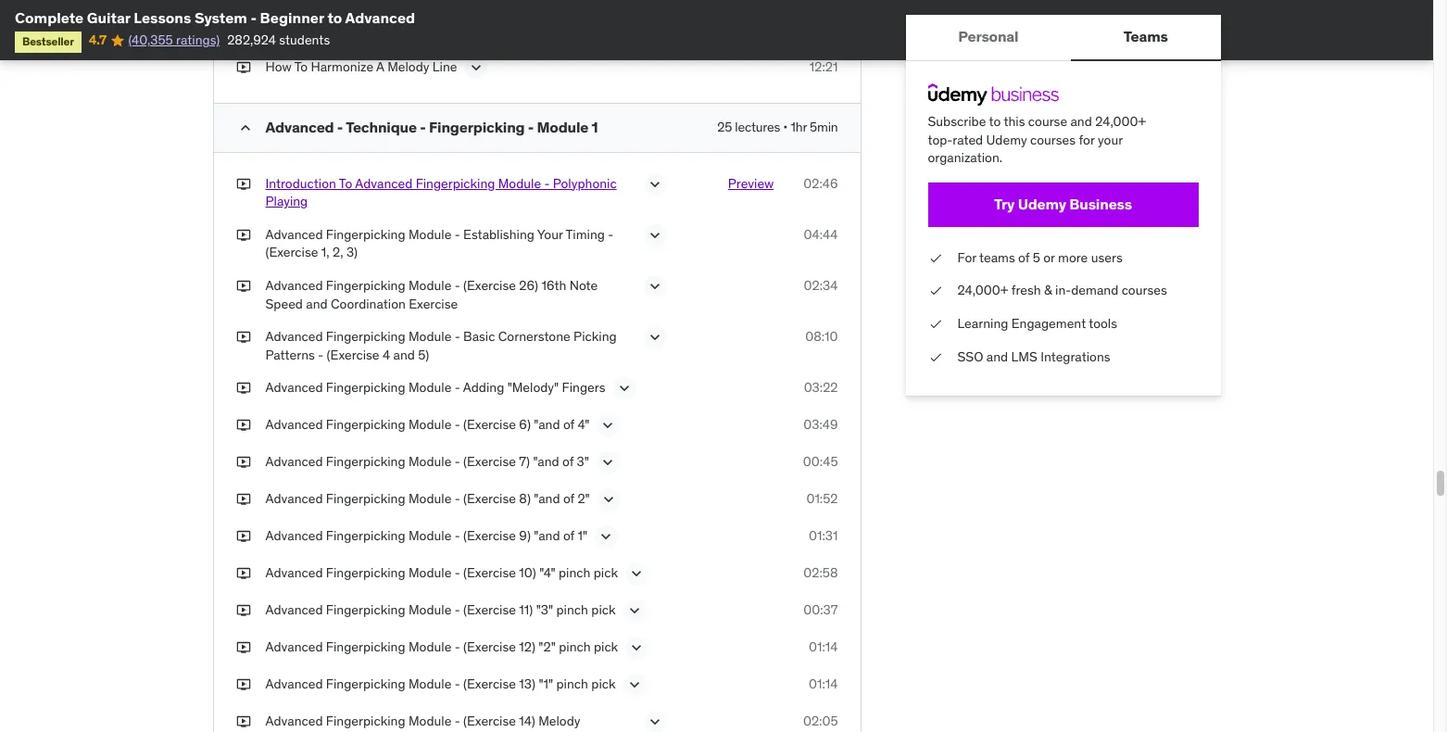 Task type: locate. For each thing, give the bounding box(es) containing it.
fingerpicking up 3)
[[326, 226, 406, 243]]

(exercise left 14)
[[463, 713, 516, 730]]

4"
[[578, 416, 590, 433]]

module for 14)
[[409, 713, 452, 730]]

module left "1" at the left top of the page
[[537, 117, 589, 136]]

(exercise left 8)
[[463, 491, 516, 507]]

2 horizontal spatial to
[[533, 7, 546, 24]]

of
[[1019, 249, 1030, 266], [563, 416, 575, 433], [563, 454, 574, 470], [563, 491, 575, 507], [563, 528, 575, 544]]

module for 12)
[[409, 639, 452, 656]]

2,
[[333, 244, 343, 261]]

1 horizontal spatial melody
[[539, 713, 581, 730]]

"4"
[[540, 565, 556, 581]]

fingerpicking for advanced fingerpicking module - (exercise 26) 16th note speed and coordination exercise
[[326, 277, 406, 294]]

"and for 8)
[[534, 491, 560, 507]]

speed
[[266, 295, 303, 312]]

guitar down false on the left top of page
[[340, 25, 376, 42]]

0 horizontal spatial how
[[266, 58, 292, 75]]

advanced fingerpicking module - (exercise 7) "and of 3"
[[266, 454, 589, 470]]

try udemy business
[[995, 195, 1133, 213]]

module for 26)
[[409, 277, 452, 294]]

show lecture description image right "line"
[[467, 58, 485, 77]]

(exercise left 7)
[[463, 454, 516, 470]]

advanced for advanced - technique - fingerpicking - module 1
[[266, 117, 334, 136]]

pinch for "2"
[[559, 639, 591, 656]]

fingers
[[562, 379, 606, 396]]

1 horizontal spatial to
[[339, 175, 352, 191]]

sso
[[958, 348, 984, 365]]

pick right "1"
[[592, 676, 616, 693]]

6)
[[519, 416, 531, 433]]

1 horizontal spatial guitar
[[340, 25, 376, 42]]

advanced for advanced fingerpicking module - (exercise 14) melody exercises
[[266, 713, 323, 730]]

module for "melody"
[[409, 379, 452, 396]]

(exercise left 26)
[[463, 277, 516, 294]]

"and
[[534, 416, 560, 433], [533, 454, 560, 470], [534, 491, 560, 507], [534, 528, 560, 544]]

1 vertical spatial 24,000+
[[958, 282, 1009, 299]]

1 horizontal spatial courses
[[1122, 282, 1168, 299]]

"and right 9)
[[534, 528, 560, 544]]

(exercise left 1,
[[266, 244, 318, 261]]

1 vertical spatial to
[[989, 113, 1001, 130]]

show lecture description image for advanced fingerpicking module - (exercise 13) "1" pinch pick
[[625, 676, 644, 695]]

show lecture description image
[[615, 379, 634, 398], [599, 416, 618, 435], [599, 491, 618, 509], [625, 676, 644, 695], [646, 713, 664, 732]]

to inside subscribe to this course and 24,000+ top‑rated udemy courses for your organization.
[[989, 113, 1001, 130]]

advanced for advanced fingerpicking module - (exercise 9) "and of 1"
[[266, 528, 323, 544]]

0 vertical spatial 01:14
[[809, 639, 838, 656]]

0 horizontal spatial to
[[328, 8, 342, 27]]

- up advanced fingerpicking module - (exercise 12) "2" pinch pick
[[455, 602, 460, 619]]

module down advanced fingerpicking module - (exercise 11) "3" pinch pick
[[409, 639, 452, 656]]

1 horizontal spatial 24,000+
[[1096, 113, 1147, 130]]

0 vertical spatial courses
[[1031, 131, 1076, 148]]

(exercise left 4
[[327, 346, 380, 363]]

pick for advanced fingerpicking module - (exercise 12) "2" pinch pick
[[594, 639, 618, 656]]

"and for 7)
[[533, 454, 560, 470]]

25
[[718, 118, 732, 135]]

(exercise for 13)
[[463, 676, 516, 693]]

advanced inside advanced fingerpicking module - (exercise 26) 16th note speed and coordination exercise
[[266, 277, 323, 294]]

show lecture description image right picking
[[646, 328, 664, 347]]

fingerpicking down advanced - technique - fingerpicking - module 1
[[416, 175, 495, 191]]

fingerpicking down 'advanced fingerpicking module - (exercise 6) "and of 4"'
[[326, 454, 406, 470]]

introduction to advanced fingerpicking module - polyphonic playing button
[[266, 175, 636, 211]]

"1"
[[539, 676, 553, 693]]

pinch for "1"
[[557, 676, 588, 693]]

(exercise left 11) on the bottom of page
[[463, 602, 516, 619]]

0 horizontal spatial courses
[[1031, 131, 1076, 148]]

4.7
[[89, 32, 107, 49]]

1 vertical spatial 01:14
[[809, 676, 838, 693]]

00:45
[[803, 454, 838, 470]]

establishing
[[463, 226, 535, 243]]

"and right 8)
[[534, 491, 560, 507]]

module down "advanced fingerpicking module - (exercise 13) "1" pinch pick"
[[409, 713, 452, 730]]

and inside 'advanced fingerpicking module - basic cornerstone picking patterns - (exercise 4 and 5)'
[[393, 346, 415, 363]]

fingerpicking inside advanced fingerpicking module - (exercise 26) 16th note speed and coordination exercise
[[326, 277, 406, 294]]

advanced inside 'advanced fingerpicking module - basic cornerstone picking patterns - (exercise 4 and 5)'
[[266, 328, 323, 345]]

advanced for advanced fingerpicking module - basic cornerstone picking patterns - (exercise 4 and 5)
[[266, 328, 323, 345]]

advanced fingerpicking module - (exercise 12) "2" pinch pick
[[266, 639, 618, 656]]

fingerpicking down advanced fingerpicking module - (exercise 9) "and of 1"
[[326, 565, 406, 581]]

show lecture description image
[[467, 58, 485, 77], [646, 175, 664, 193], [646, 226, 664, 244], [646, 277, 664, 296], [646, 328, 664, 347], [599, 454, 617, 472], [597, 528, 615, 546], [627, 565, 646, 583], [625, 602, 644, 620], [628, 639, 646, 657]]

try
[[995, 195, 1015, 213]]

(exercise left 10) at the left bottom of page
[[463, 565, 516, 581]]

xsmall image for advanced fingerpicking module - (exercise 13) "1" pinch pick show lecture description icon
[[236, 676, 251, 694]]

advanced fingerpicking module - (exercise 6) "and of 4"
[[266, 416, 590, 433]]

01:14 for advanced fingerpicking module - (exercise 12) "2" pinch pick
[[809, 639, 838, 656]]

module down advanced fingerpicking module - (exercise 9) "and of 1"
[[409, 565, 452, 581]]

pinch right "2"
[[559, 639, 591, 656]]

fingerpicking down 4
[[326, 379, 406, 396]]

advanced - technique - fingerpicking - module 1
[[266, 117, 598, 136]]

show lecture description image right "4"
[[627, 565, 646, 583]]

module inside the advanced fingerpicking module - establishing your timing - (exercise 1, 2, 3)
[[409, 226, 452, 243]]

1 vertical spatial udemy
[[1018, 195, 1067, 213]]

xsmall image for show lecture description image related to advanced fingerpicking module - (exercise 10) "4" pinch pick
[[236, 565, 251, 583]]

fingerpicking up advanced fingerpicking module - (exercise 7) "and of 3"
[[326, 416, 406, 433]]

- right technique
[[420, 117, 426, 136]]

playing
[[266, 193, 308, 210]]

beginner
[[260, 8, 324, 27]]

0 horizontal spatial 24,000+
[[958, 282, 1009, 299]]

to inside "introduction to advanced fingerpicking module - polyphonic playing"
[[339, 175, 352, 191]]

fingerpicking down advanced fingerpicking module - (exercise 8) "and of 2"
[[326, 528, 406, 544]]

1 vertical spatial how
[[266, 58, 292, 75]]

fingerpicking up coordination
[[326, 277, 406, 294]]

how to harmonize a melody line
[[266, 58, 457, 75]]

technique
[[346, 117, 417, 136]]

pick
[[594, 565, 618, 581], [592, 602, 616, 619], [594, 639, 618, 656], [592, 676, 616, 693]]

show lecture description image right 3"
[[599, 454, 617, 472]]

picking
[[574, 328, 617, 345]]

(exercise
[[266, 244, 318, 261], [463, 277, 516, 294], [327, 346, 380, 363], [463, 416, 516, 433], [463, 454, 516, 470], [463, 491, 516, 507], [463, 528, 516, 544], [463, 565, 516, 581], [463, 602, 516, 619], [463, 639, 516, 656], [463, 676, 516, 693], [463, 713, 516, 730]]

udemy down this
[[987, 131, 1028, 148]]

show lecture description image right "2"
[[628, 639, 646, 657]]

courses right demand
[[1122, 282, 1168, 299]]

teams button
[[1072, 15, 1221, 59]]

your
[[1098, 131, 1123, 148]]

show lecture description image right "3"
[[625, 602, 644, 620]]

(exercise left 12) on the left bottom of page
[[463, 639, 516, 656]]

"3"
[[536, 602, 553, 619]]

pick right "4"
[[594, 565, 618, 581]]

sso and lms integrations
[[958, 348, 1111, 365]]

and right 4
[[393, 346, 415, 363]]

module down "introduction to advanced fingerpicking module - polyphonic playing"
[[409, 226, 452, 243]]

2"
[[578, 491, 590, 507]]

1 horizontal spatial how
[[504, 7, 530, 24]]

fingerpicking
[[429, 117, 525, 136], [416, 175, 495, 191], [326, 226, 406, 243], [326, 277, 406, 294], [326, 328, 406, 345], [326, 379, 406, 396], [326, 416, 406, 433], [326, 454, 406, 470], [326, 491, 406, 507], [326, 528, 406, 544], [326, 565, 406, 581], [326, 602, 406, 619], [326, 639, 406, 656], [326, 676, 406, 693], [326, 713, 406, 730]]

udemy inside subscribe to this course and 24,000+ top‑rated udemy courses for your organization.
[[987, 131, 1028, 148]]

try udemy business link
[[928, 182, 1199, 227]]

1 01:14 from the top
[[809, 639, 838, 656]]

&
[[1045, 282, 1053, 299]]

show lecture description image right polyphonic
[[646, 175, 664, 193]]

-
[[495, 7, 501, 24], [251, 8, 257, 27], [337, 117, 343, 136], [420, 117, 426, 136], [528, 117, 534, 136], [545, 175, 550, 191], [455, 226, 460, 243], [608, 226, 614, 243], [455, 277, 460, 294], [455, 328, 460, 345], [318, 346, 324, 363], [455, 379, 460, 396], [455, 416, 460, 433], [455, 454, 460, 470], [455, 491, 460, 507], [455, 528, 460, 544], [455, 565, 460, 581], [455, 602, 460, 619], [455, 639, 460, 656], [455, 676, 460, 693], [455, 713, 460, 730]]

- up exercise
[[455, 277, 460, 294]]

lessons
[[134, 8, 191, 27]]

system
[[195, 8, 247, 27]]

to left this
[[989, 113, 1001, 130]]

- up advanced fingerpicking module - (exercise 8) "and of 2"
[[455, 454, 460, 470]]

- left polyphonic
[[545, 175, 550, 191]]

0 vertical spatial how
[[504, 7, 530, 24]]

business
[[1070, 195, 1133, 213]]

"and for 9)
[[534, 528, 560, 544]]

complete
[[15, 8, 84, 27]]

learning engagement tools
[[958, 315, 1118, 332]]

24,000+ up the learning
[[958, 282, 1009, 299]]

show lecture description image for advanced fingerpicking module - (exercise 10) "4" pinch pick
[[627, 565, 646, 583]]

tab list
[[906, 15, 1221, 61]]

2 01:14 from the top
[[809, 676, 838, 693]]

course
[[1029, 113, 1068, 130]]

lms
[[1012, 348, 1038, 365]]

ratings)
[[176, 32, 220, 49]]

melody right 14)
[[539, 713, 581, 730]]

module down advanced fingerpicking module - (exercise 10) "4" pinch pick
[[409, 602, 452, 619]]

1 vertical spatial to
[[294, 58, 308, 75]]

0 vertical spatial udemy
[[987, 131, 1028, 148]]

(exercise inside advanced fingerpicking module - (exercise 26) 16th note speed and coordination exercise
[[463, 277, 516, 294]]

(exercise for 7)
[[463, 454, 516, 470]]

show lecture description image for advanced fingerpicking module - (exercise 6) "and of 4"
[[599, 416, 618, 435]]

advanced for advanced fingerpicking module - (exercise 6) "and of 4"
[[266, 416, 323, 433]]

module down advanced fingerpicking module - (exercise 7) "and of 3"
[[409, 491, 452, 507]]

0 horizontal spatial to
[[294, 58, 308, 75]]

advanced for advanced fingerpicking module - (exercise 8) "and of 2"
[[266, 491, 323, 507]]

to
[[328, 8, 342, 27], [989, 113, 1001, 130]]

- down "advanced fingerpicking module - (exercise 13) "1" pinch pick"
[[455, 713, 460, 730]]

advanced inside advanced fingerpicking module - (exercise 14) melody exercises
[[266, 713, 323, 730]]

advanced fingerpicking module - (exercise 26) 16th note speed and coordination exercise
[[266, 277, 598, 312]]

show lecture description image right note
[[646, 277, 664, 296]]

fresh
[[1012, 282, 1042, 299]]

fingerpicking for advanced fingerpicking module - (exercise 14) melody exercises
[[326, 713, 406, 730]]

top‑rated
[[928, 131, 984, 148]]

pinch pick, false harmonics, squealies - how to create a "screaming" guitar
[[266, 7, 598, 42]]

fingerpicking up "advanced fingerpicking module - (exercise 13) "1" pinch pick"
[[326, 639, 406, 656]]

fingerpicking for advanced fingerpicking module - (exercise 6) "and of 4"
[[326, 416, 406, 433]]

- right timing
[[608, 226, 614, 243]]

fingerpicking inside the advanced fingerpicking module - establishing your timing - (exercise 1, 2, 3)
[[326, 226, 406, 243]]

fingerpicking for advanced fingerpicking module - (exercise 9) "and of 1"
[[326, 528, 406, 544]]

- inside pinch pick, false harmonics, squealies - how to create a "screaming" guitar
[[495, 7, 501, 24]]

24,000+ up your
[[1096, 113, 1147, 130]]

melody inside advanced fingerpicking module - (exercise 14) melody exercises
[[539, 713, 581, 730]]

and right speed
[[306, 295, 328, 312]]

advanced for advanced fingerpicking module - (exercise 7) "and of 3"
[[266, 454, 323, 470]]

pick for advanced fingerpicking module - (exercise 13) "1" pinch pick
[[592, 676, 616, 693]]

(exercise inside advanced fingerpicking module - (exercise 14) melody exercises
[[463, 713, 516, 730]]

advanced inside the advanced fingerpicking module - establishing your timing - (exercise 1, 2, 3)
[[266, 226, 323, 243]]

01:14 down 00:37
[[809, 639, 838, 656]]

24,000+ fresh & in-demand courses
[[958, 282, 1168, 299]]

module inside advanced fingerpicking module - (exercise 26) 16th note speed and coordination exercise
[[409, 277, 452, 294]]

module inside 'advanced fingerpicking module - basic cornerstone picking patterns - (exercise 4 and 5)'
[[409, 328, 452, 345]]

fingerpicking up 4
[[326, 328, 406, 345]]

0 horizontal spatial guitar
[[87, 8, 130, 27]]

pinch right "1"
[[557, 676, 588, 693]]

module for 13)
[[409, 676, 452, 693]]

(exercise for 14)
[[463, 713, 516, 730]]

12:21
[[810, 58, 838, 75]]

pinch right "4"
[[559, 565, 591, 581]]

pick for advanced fingerpicking module - (exercise 10) "4" pinch pick
[[594, 565, 618, 581]]

2 vertical spatial to
[[339, 175, 352, 191]]

module down advanced fingerpicking module - (exercise 8) "and of 2"
[[409, 528, 452, 544]]

1 vertical spatial melody
[[539, 713, 581, 730]]

how left create
[[504, 7, 530, 24]]

xsmall image
[[236, 226, 251, 244], [236, 277, 251, 295], [928, 282, 943, 300], [928, 348, 943, 366], [236, 416, 251, 435], [236, 528, 251, 546], [236, 639, 251, 657], [236, 713, 251, 731]]

(exercise inside 'advanced fingerpicking module - basic cornerstone picking patterns - (exercise 4 and 5)'
[[327, 346, 380, 363]]

of for 01:52
[[563, 491, 575, 507]]

module for 6)
[[409, 416, 452, 433]]

"and right 7)
[[533, 454, 560, 470]]

"and right 6)
[[534, 416, 560, 433]]

02:34
[[804, 277, 838, 294]]

module up advanced fingerpicking module - (exercise 7) "and of 3"
[[409, 416, 452, 433]]

module for 11)
[[409, 602, 452, 619]]

02:46
[[804, 175, 838, 191]]

udemy right try
[[1018, 195, 1067, 213]]

0 horizontal spatial melody
[[388, 58, 430, 75]]

02:05
[[804, 713, 838, 730]]

bestseller
[[22, 35, 74, 49]]

3"
[[577, 454, 589, 470]]

cornerstone
[[498, 328, 571, 345]]

adding
[[463, 379, 504, 396]]

xsmall image for advanced fingerpicking module - (exercise 6) "and of 4"
[[236, 416, 251, 435]]

advanced fingerpicking module - establishing your timing - (exercise 1, 2, 3)
[[266, 226, 614, 261]]

demand
[[1072, 282, 1119, 299]]

students
[[279, 32, 330, 49]]

1hr
[[791, 118, 807, 135]]

282,924 students
[[227, 32, 330, 49]]

0 vertical spatial to
[[533, 7, 546, 24]]

(exercise left 13)
[[463, 676, 516, 693]]

- right squealies
[[495, 7, 501, 24]]

fingerpicking up advanced fingerpicking module - (exercise 14) melody exercises
[[326, 676, 406, 693]]

to
[[533, 7, 546, 24], [294, 58, 308, 75], [339, 175, 352, 191]]

how down 282,924 students
[[266, 58, 292, 75]]

advanced inside "introduction to advanced fingerpicking module - polyphonic playing"
[[355, 175, 413, 191]]

0 vertical spatial 24,000+
[[1096, 113, 1147, 130]]

to left create
[[533, 7, 546, 24]]

1 horizontal spatial to
[[989, 113, 1001, 130]]

show lecture description image for advanced fingerpicking module - basic cornerstone picking patterns - (exercise 4 and 5)
[[646, 328, 664, 347]]

fingerpicking for advanced fingerpicking module - (exercise 8) "and of 2"
[[326, 491, 406, 507]]

show lecture description image right timing
[[646, 226, 664, 244]]

courses inside subscribe to this course and 24,000+ top‑rated udemy courses for your organization.
[[1031, 131, 1076, 148]]

module inside advanced fingerpicking module - (exercise 14) melody exercises
[[409, 713, 452, 730]]

advanced for advanced fingerpicking module - (exercise 13) "1" pinch pick
[[266, 676, 323, 693]]

to for how to harmonize a melody line
[[294, 58, 308, 75]]

pick right "2"
[[594, 639, 618, 656]]

exercises
[[266, 731, 321, 732]]

melody
[[388, 58, 430, 75], [539, 713, 581, 730]]

pick right "3"
[[592, 602, 616, 619]]

fingerpicking down advanced fingerpicking module - (exercise 10) "4" pinch pick
[[326, 602, 406, 619]]

and inside advanced fingerpicking module - (exercise 26) 16th note speed and coordination exercise
[[306, 295, 328, 312]]

of for 03:49
[[563, 416, 575, 433]]

25 lectures • 1hr 5min
[[718, 118, 838, 135]]

module
[[537, 117, 589, 136], [498, 175, 541, 191], [409, 226, 452, 243], [409, 277, 452, 294], [409, 328, 452, 345], [409, 379, 452, 396], [409, 416, 452, 433], [409, 454, 452, 470], [409, 491, 452, 507], [409, 528, 452, 544], [409, 565, 452, 581], [409, 602, 452, 619], [409, 639, 452, 656], [409, 676, 452, 693], [409, 713, 452, 730]]

to right introduction at the left of page
[[339, 175, 352, 191]]

fingerpicking down "advanced fingerpicking module - (exercise 13) "1" pinch pick"
[[326, 713, 406, 730]]

1 vertical spatial courses
[[1122, 282, 1168, 299]]

fingerpicking inside advanced fingerpicking module - (exercise 14) melody exercises
[[326, 713, 406, 730]]

melody right a
[[388, 58, 430, 75]]

show lecture description image for advanced fingerpicking module - (exercise 26) 16th note speed and coordination exercise
[[646, 277, 664, 296]]

- right 'patterns' at the top left of page
[[318, 346, 324, 363]]

timing
[[566, 226, 605, 243]]

"and for 6)
[[534, 416, 560, 433]]

fingerpicking up advanced fingerpicking module - (exercise 9) "and of 1"
[[326, 491, 406, 507]]

module down 5)
[[409, 379, 452, 396]]

advanced for advanced fingerpicking module - (exercise 26) 16th note speed and coordination exercise
[[266, 277, 323, 294]]

lectures
[[735, 118, 781, 135]]

to up the students in the left of the page
[[328, 8, 342, 27]]

more
[[1059, 249, 1088, 266]]

advanced fingerpicking module - adding "melody" fingers
[[266, 379, 606, 396]]

- left "1" at the left top of the page
[[528, 117, 534, 136]]

exercise
[[409, 295, 458, 312]]

xsmall image for show lecture description image right of polyphonic
[[236, 175, 251, 193]]

module up exercise
[[409, 277, 452, 294]]

pick for advanced fingerpicking module - (exercise 11) "3" pinch pick
[[592, 602, 616, 619]]

show lecture description image for advanced fingerpicking module - (exercise 8) "and of 2"
[[599, 491, 618, 509]]

fingerpicking inside 'advanced fingerpicking module - basic cornerstone picking patterns - (exercise 4 and 5)'
[[326, 328, 406, 345]]

teams
[[980, 249, 1016, 266]]

show lecture description image right 1"
[[597, 528, 615, 546]]

xsmall image
[[236, 7, 251, 25], [236, 58, 251, 76], [236, 175, 251, 193], [928, 249, 943, 267], [928, 315, 943, 333], [236, 328, 251, 346], [236, 379, 251, 398], [236, 454, 251, 472], [236, 491, 251, 509], [236, 565, 251, 583], [236, 602, 251, 620], [236, 676, 251, 694]]

(40,355
[[128, 32, 173, 49]]

xsmall image for show lecture description image for advanced fingerpicking module - basic cornerstone picking patterns - (exercise 4 and 5)
[[236, 328, 251, 346]]

- left establishing
[[455, 226, 460, 243]]

module for cornerstone
[[409, 328, 452, 345]]

fingerpicking for advanced fingerpicking module - (exercise 13) "1" pinch pick
[[326, 676, 406, 693]]

of left 3"
[[563, 454, 574, 470]]

advanced for advanced fingerpicking module - adding "melody" fingers
[[266, 379, 323, 396]]

module up 5)
[[409, 328, 452, 345]]



Task type: describe. For each thing, give the bounding box(es) containing it.
coordination
[[331, 295, 406, 312]]

xsmall image for advanced fingerpicking module - (exercise 9) "and of 1"
[[236, 528, 251, 546]]

advanced fingerpicking module - basic cornerstone picking patterns - (exercise 4 and 5)
[[266, 328, 617, 363]]

this
[[1004, 113, 1026, 130]]

engagement
[[1012, 315, 1086, 332]]

fingerpicking for advanced fingerpicking module - (exercise 12) "2" pinch pick
[[326, 639, 406, 656]]

1,
[[321, 244, 330, 261]]

module for 9)
[[409, 528, 452, 544]]

advanced fingerpicking module - (exercise 11) "3" pinch pick
[[266, 602, 616, 619]]

and inside subscribe to this course and 24,000+ top‑rated udemy courses for your organization.
[[1071, 113, 1093, 130]]

"screaming"
[[266, 25, 337, 42]]

- up 282,924
[[251, 8, 257, 27]]

to inside pinch pick, false harmonics, squealies - how to create a "screaming" guitar
[[533, 7, 546, 24]]

0 vertical spatial melody
[[388, 58, 430, 75]]

pick,
[[301, 7, 330, 24]]

guitar inside pinch pick, false harmonics, squealies - how to create a "screaming" guitar
[[340, 25, 376, 42]]

false
[[333, 7, 364, 24]]

1"
[[578, 528, 588, 544]]

how inside pinch pick, false harmonics, squealies - how to create a "screaming" guitar
[[504, 7, 530, 24]]

- inside advanced fingerpicking module - (exercise 14) melody exercises
[[455, 713, 460, 730]]

show lecture description image for advanced fingerpicking module - (exercise 7) "and of 3"
[[599, 454, 617, 472]]

pinch for "3"
[[557, 602, 588, 619]]

- left technique
[[337, 117, 343, 136]]

learning
[[958, 315, 1009, 332]]

complete guitar lessons system - beginner to advanced
[[15, 8, 415, 27]]

•
[[784, 118, 788, 135]]

01:52
[[807, 491, 838, 507]]

(exercise for 6)
[[463, 416, 516, 433]]

your
[[537, 226, 563, 243]]

tools
[[1089, 315, 1118, 332]]

fingerpicking inside "introduction to advanced fingerpicking module - polyphonic playing"
[[416, 175, 495, 191]]

xsmall image for show lecture description icon for advanced fingerpicking module - (exercise 8) "and of 2"
[[236, 491, 251, 509]]

11)
[[519, 602, 533, 619]]

xsmall image for show lecture description image for how to harmonize a melody line
[[236, 58, 251, 76]]

xsmall image for advanced fingerpicking module - (exercise 26) 16th note speed and coordination exercise
[[236, 277, 251, 295]]

- left basic
[[455, 328, 460, 345]]

282,924
[[227, 32, 276, 49]]

- down advanced fingerpicking module - (exercise 11) "3" pinch pick
[[455, 639, 460, 656]]

of for 00:45
[[563, 454, 574, 470]]

13)
[[519, 676, 536, 693]]

3)
[[347, 244, 358, 261]]

preview
[[728, 175, 774, 191]]

advanced for advanced fingerpicking module - (exercise 10) "4" pinch pick
[[266, 565, 323, 581]]

fingerpicking down "line"
[[429, 117, 525, 136]]

- down advanced fingerpicking module - adding "melody" fingers
[[455, 416, 460, 433]]

tab list containing personal
[[906, 15, 1221, 61]]

- left adding
[[455, 379, 460, 396]]

xsmall image for advanced fingerpicking module - (exercise 11) "3" pinch pick show lecture description image
[[236, 602, 251, 620]]

subscribe
[[928, 113, 987, 130]]

introduction
[[266, 175, 336, 191]]

subscribe to this course and 24,000+ top‑rated udemy courses for your organization.
[[928, 113, 1147, 166]]

advanced fingerpicking module - (exercise 13) "1" pinch pick
[[266, 676, 616, 693]]

show lecture description image for advanced fingerpicking module - (exercise 14) melody exercises
[[646, 713, 664, 732]]

"2"
[[539, 639, 556, 656]]

organization.
[[928, 149, 1003, 166]]

show lecture description image for advanced fingerpicking module - establishing your timing - (exercise 1, 2, 3)
[[646, 226, 664, 244]]

(exercise for 9)
[[463, 528, 516, 544]]

(exercise for 10)
[[463, 565, 516, 581]]

module for 7)
[[409, 454, 452, 470]]

xsmall image for advanced fingerpicking module - establishing your timing - (exercise 1, 2, 3)
[[236, 226, 251, 244]]

26)
[[519, 277, 539, 294]]

fingerpicking for advanced fingerpicking module - basic cornerstone picking patterns - (exercise 4 and 5)
[[326, 328, 406, 345]]

- inside advanced fingerpicking module - (exercise 26) 16th note speed and coordination exercise
[[455, 277, 460, 294]]

small image
[[236, 118, 254, 137]]

to for introduction to advanced fingerpicking module - polyphonic playing
[[339, 175, 352, 191]]

advanced for advanced fingerpicking module - (exercise 11) "3" pinch pick
[[266, 602, 323, 619]]

fingerpicking for advanced fingerpicking module - (exercise 11) "3" pinch pick
[[326, 602, 406, 619]]

integrations
[[1041, 348, 1111, 365]]

(exercise for 8)
[[463, 491, 516, 507]]

xsmall image for advanced fingerpicking module - (exercise 14) melody exercises
[[236, 713, 251, 731]]

show lecture description image for advanced fingerpicking module - (exercise 11) "3" pinch pick
[[625, 602, 644, 620]]

- up advanced fingerpicking module - (exercise 11) "3" pinch pick
[[455, 565, 460, 581]]

module for 10)
[[409, 565, 452, 581]]

module for your
[[409, 226, 452, 243]]

xsmall image for advanced fingerpicking module - (exercise 12) "2" pinch pick
[[236, 639, 251, 657]]

for
[[1079, 131, 1095, 148]]

module for 8)
[[409, 491, 452, 507]]

of left "5"
[[1019, 249, 1030, 266]]

of left 1"
[[563, 528, 575, 544]]

fingerpicking for advanced fingerpicking module - adding "melody" fingers
[[326, 379, 406, 396]]

01:31
[[809, 528, 838, 544]]

xsmall image for advanced fingerpicking module - adding "melody" fingers show lecture description icon
[[236, 379, 251, 398]]

5)
[[418, 346, 429, 363]]

for
[[958, 249, 977, 266]]

advanced for advanced fingerpicking module - (exercise 12) "2" pinch pick
[[266, 639, 323, 656]]

12)
[[519, 639, 536, 656]]

module inside "introduction to advanced fingerpicking module - polyphonic playing"
[[498, 175, 541, 191]]

show lecture description image for advanced fingerpicking module - (exercise 9) "and of 1"
[[597, 528, 615, 546]]

advanced fingerpicking module - (exercise 9) "and of 1"
[[266, 528, 588, 544]]

03:49
[[804, 416, 838, 433]]

and right "sso"
[[987, 348, 1009, 365]]

create
[[549, 7, 588, 24]]

08:10
[[806, 328, 838, 345]]

- inside "introduction to advanced fingerpicking module - polyphonic playing"
[[545, 175, 550, 191]]

fingerpicking for advanced fingerpicking module - (exercise 10) "4" pinch pick
[[326, 565, 406, 581]]

(exercise for 26)
[[463, 277, 516, 294]]

fingerpicking for advanced fingerpicking module - (exercise 7) "and of 3"
[[326, 454, 406, 470]]

polyphonic
[[553, 175, 617, 191]]

teams
[[1124, 27, 1169, 46]]

fingerpicking for advanced fingerpicking module - establishing your timing - (exercise 1, 2, 3)
[[326, 226, 406, 243]]

advanced fingerpicking module - (exercise 14) melody exercises
[[266, 713, 581, 732]]

(40,355 ratings)
[[128, 32, 220, 49]]

01:14 for advanced fingerpicking module - (exercise 13) "1" pinch pick
[[809, 676, 838, 693]]

or
[[1044, 249, 1055, 266]]

personal button
[[906, 15, 1072, 59]]

users
[[1092, 249, 1123, 266]]

udemy business image
[[928, 83, 1059, 106]]

- down advanced fingerpicking module - (exercise 7) "and of 3"
[[455, 491, 460, 507]]

introduction to advanced fingerpicking module - polyphonic playing
[[266, 175, 617, 210]]

xsmall image for show lecture description image associated with advanced fingerpicking module - (exercise 7) "and of 3"
[[236, 454, 251, 472]]

show lecture description image for advanced fingerpicking module - (exercise 12) "2" pinch pick
[[628, 639, 646, 657]]

line
[[433, 58, 457, 75]]

24,000+ inside subscribe to this course and 24,000+ top‑rated udemy courses for your organization.
[[1096, 113, 1147, 130]]

show lecture description image for how to harmonize a melody line
[[467, 58, 485, 77]]

- up advanced fingerpicking module - (exercise 10) "4" pinch pick
[[455, 528, 460, 544]]

note
[[570, 277, 598, 294]]

"melody"
[[508, 379, 559, 396]]

(exercise inside the advanced fingerpicking module - establishing your timing - (exercise 1, 2, 3)
[[266, 244, 318, 261]]

personal
[[959, 27, 1019, 46]]

harmonize
[[311, 58, 374, 75]]

show lecture description image for advanced fingerpicking module - adding "melody" fingers
[[615, 379, 634, 398]]

advanced for advanced fingerpicking module - establishing your timing - (exercise 1, 2, 3)
[[266, 226, 323, 243]]

03:22
[[804, 379, 838, 396]]

pinch for "4"
[[559, 565, 591, 581]]

0 vertical spatial to
[[328, 8, 342, 27]]

8)
[[519, 491, 531, 507]]

(exercise for 12)
[[463, 639, 516, 656]]

- down advanced fingerpicking module - (exercise 12) "2" pinch pick
[[455, 676, 460, 693]]

advanced fingerpicking module - (exercise 8) "and of 2"
[[266, 491, 590, 507]]

14)
[[519, 713, 536, 730]]

5min
[[810, 118, 838, 135]]

(exercise for 11)
[[463, 602, 516, 619]]



Task type: vqa. For each thing, say whether or not it's contained in the screenshot.


